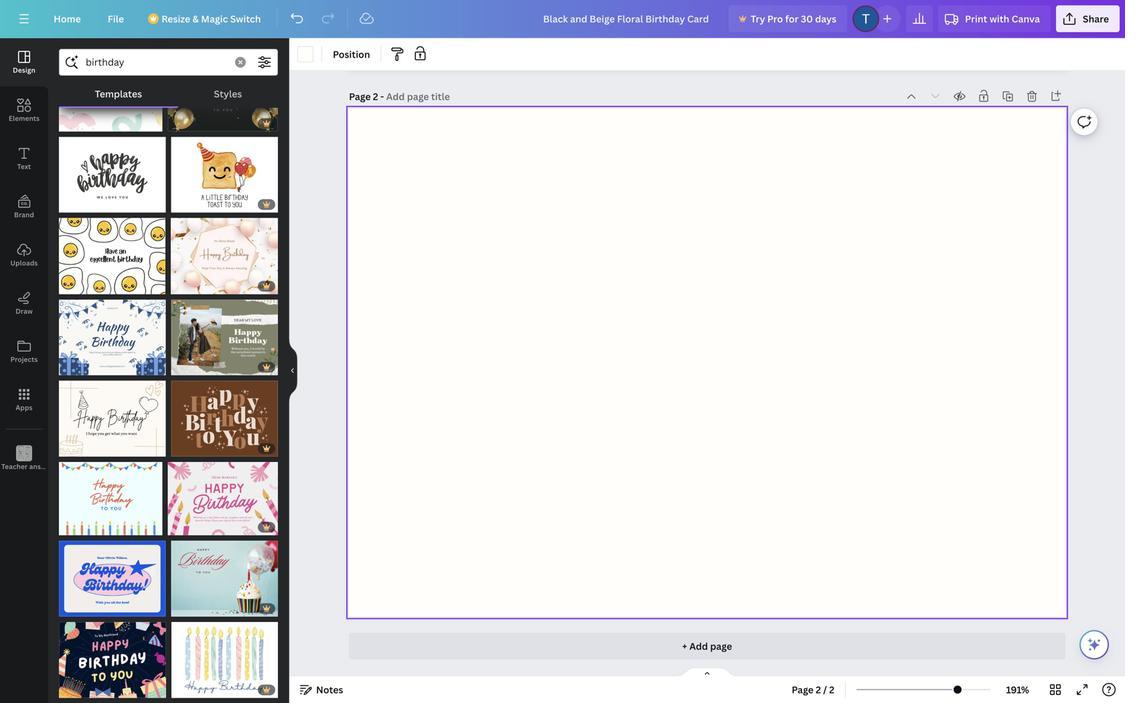 Task type: vqa. For each thing, say whether or not it's contained in the screenshot.
organize inside the Create folders to better organize and find your content
no



Task type: locate. For each thing, give the bounding box(es) containing it.
-
[[380, 90, 384, 103]]

file button
[[97, 5, 135, 32]]

file
[[108, 12, 124, 25]]

show pages image
[[675, 667, 739, 678]]

;
[[23, 463, 25, 471]]

elements
[[9, 114, 40, 123]]

apps button
[[0, 376, 48, 424]]

canva assistant image
[[1086, 637, 1102, 653]]

styles button
[[178, 81, 278, 106]]

best friend happy birthday greeting gift card image
[[171, 218, 278, 294]]

0 horizontal spatial page
[[349, 90, 371, 103]]

191% button
[[996, 679, 1039, 701]]

page
[[349, 90, 371, 103], [792, 683, 814, 696]]

2 left /
[[816, 683, 821, 696]]

brand button
[[0, 183, 48, 231]]

page left /
[[792, 683, 814, 696]]

2 for /
[[816, 683, 821, 696]]

1 horizontal spatial page
[[792, 683, 814, 696]]

try
[[751, 12, 765, 25]]

brand
[[14, 210, 34, 219]]

torn paper happy birthday card group
[[171, 292, 278, 375]]

page
[[710, 640, 732, 653]]

pink and white illustrative birthday funny card group
[[168, 454, 278, 536]]

colorful happy birthday greeting card group
[[59, 58, 162, 132]]

2 left -
[[373, 90, 378, 103]]

blue pastel watercolor happy birthday card image
[[171, 622, 278, 698]]

white and gold simple greeting happy birthday card group
[[59, 373, 166, 457]]

1 horizontal spatial 2
[[816, 683, 821, 696]]

brown and pink boho happy birthday typographic modern cool card group
[[171, 373, 278, 457]]

1 vertical spatial page
[[792, 683, 814, 696]]

teacher
[[1, 462, 28, 471]]

191%
[[1006, 683, 1029, 696]]

pro
[[767, 12, 783, 25]]

2 right /
[[829, 683, 835, 696]]

0 vertical spatial page
[[349, 90, 371, 103]]

apps
[[16, 403, 33, 412]]

brown and pink boho happy birthday typographic modern cool card image
[[171, 381, 278, 457]]

Design title text field
[[532, 5, 723, 32]]

draw
[[16, 307, 33, 316]]

notes button
[[295, 679, 349, 701]]

2
[[373, 90, 378, 103], [816, 683, 821, 696], [829, 683, 835, 696]]

magic
[[201, 12, 228, 25]]

white and gold simple greeting happy birthday card image
[[59, 381, 166, 457]]

canva
[[1012, 12, 1040, 25]]

colorful happy birthday greeting card image
[[59, 58, 162, 132]]

blue modern happy birthday (card (landscape)) image
[[59, 462, 162, 536]]

print with canva button
[[938, 5, 1051, 32]]

happy birthday best friend card group
[[59, 614, 166, 698]]

side panel tab list
[[0, 38, 69, 483]]

share
[[1083, 12, 1109, 25]]

blue traditional happy birthday greeting card image
[[171, 541, 278, 617]]

position
[[333, 48, 370, 61]]

keys
[[55, 462, 69, 471]]

page left -
[[349, 90, 371, 103]]

page inside page 2 / 2 'button'
[[792, 683, 814, 696]]

Page title text field
[[386, 90, 451, 103]]

+
[[682, 640, 687, 653]]

#fffefb image
[[297, 46, 313, 62], [297, 46, 313, 62]]

0 horizontal spatial 2
[[373, 90, 378, 103]]

switch
[[230, 12, 261, 25]]



Task type: describe. For each thing, give the bounding box(es) containing it.
30
[[801, 12, 813, 25]]

resize & magic switch
[[162, 12, 261, 25]]

blue and white illustrative happy birthday card landscape group
[[59, 292, 166, 375]]

resize & magic switch button
[[140, 5, 272, 32]]

try pro for 30 days button
[[729, 5, 847, 32]]

happy birthday best friend card image
[[59, 622, 166, 698]]

red funny female birthday card image
[[171, 137, 278, 213]]

blue pastel watercolor happy birthday card group
[[171, 614, 278, 698]]

main menu bar
[[0, 0, 1125, 38]]

projects button
[[0, 328, 48, 376]]

torn paper happy birthday card image
[[171, 300, 278, 375]]

print
[[965, 12, 987, 25]]

funny have an eggcellent birthday card group
[[59, 210, 165, 294]]

funny have an eggcellent birthday card image
[[59, 218, 165, 294]]

for
[[785, 12, 799, 25]]

2 for -
[[373, 90, 378, 103]]

add
[[689, 640, 708, 653]]

black gold modern happy birthday card image
[[168, 58, 278, 132]]

best friend happy birthday greeting gift card group
[[171, 210, 278, 294]]

templates button
[[59, 81, 178, 106]]

text button
[[0, 135, 48, 183]]

page 2 -
[[349, 90, 386, 103]]

home
[[54, 12, 81, 25]]

pink and white illustrative birthday funny card image
[[168, 462, 278, 536]]

share button
[[1056, 5, 1120, 32]]

uploads
[[10, 259, 38, 268]]

/
[[823, 683, 827, 696]]

home link
[[43, 5, 92, 32]]

position button
[[328, 44, 376, 65]]

Use 5+ words to describe... search field
[[86, 50, 227, 75]]

resize
[[162, 12, 190, 25]]

page for page 2 -
[[349, 90, 371, 103]]

design
[[13, 66, 35, 75]]

+ add page
[[682, 640, 732, 653]]

red funny female birthday card group
[[171, 129, 278, 213]]

blue and pink cute vintage happy birthday card image
[[59, 541, 166, 617]]

days
[[815, 12, 837, 25]]

page 2 / 2
[[792, 683, 835, 696]]

text
[[17, 162, 31, 171]]

page 2 / 2 button
[[786, 679, 840, 701]]

try pro for 30 days
[[751, 12, 837, 25]]

print with canva
[[965, 12, 1040, 25]]

2 horizontal spatial 2
[[829, 683, 835, 696]]

page for page 2 / 2
[[792, 683, 814, 696]]

blue and white illustrative happy birthday card landscape image
[[59, 300, 166, 375]]

notes
[[316, 683, 343, 696]]

black white simple calligraphy birthday card group
[[59, 129, 166, 213]]

blue and pink cute vintage happy birthday card group
[[59, 533, 166, 617]]

draw button
[[0, 279, 48, 328]]

black gold modern happy birthday card group
[[168, 58, 278, 132]]

styles
[[214, 87, 242, 100]]

&
[[193, 12, 199, 25]]

+ add page button
[[349, 633, 1065, 660]]

uploads button
[[0, 231, 48, 279]]

hide image
[[289, 339, 297, 403]]

projects
[[10, 355, 38, 364]]

teacher answer keys
[[1, 462, 69, 471]]

black white simple calligraphy birthday card image
[[59, 137, 166, 213]]

with
[[990, 12, 1009, 25]]

blue modern happy birthday (card (landscape)) group
[[59, 454, 162, 536]]

templates
[[95, 87, 142, 100]]

elements button
[[0, 86, 48, 135]]

blue traditional happy birthday greeting card group
[[171, 533, 278, 617]]

design button
[[0, 38, 48, 86]]

answer
[[29, 462, 53, 471]]



